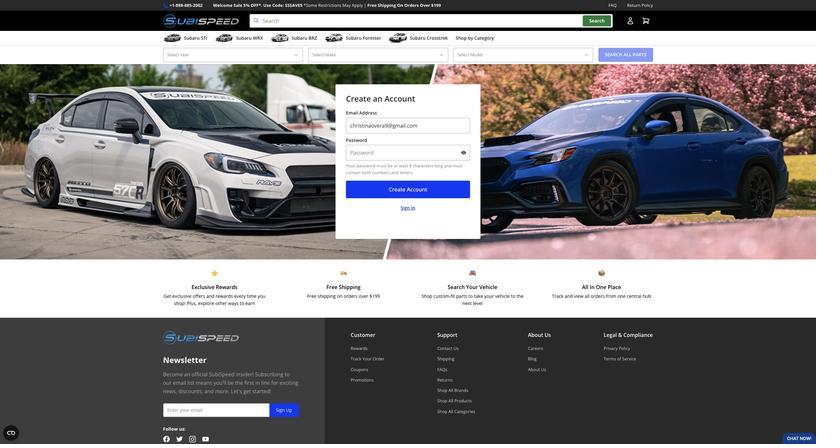 Task type: locate. For each thing, give the bounding box(es) containing it.
5 subaru from the left
[[410, 35, 426, 41]]

create an account
[[346, 93, 415, 104]]

1 vertical spatial search
[[448, 284, 465, 291]]

contain
[[346, 170, 361, 176]]

orders down one
[[591, 293, 605, 299]]

0 horizontal spatial be
[[228, 380, 234, 387]]

2 subispeed logo image from the top
[[163, 331, 239, 345]]

use
[[263, 2, 271, 8]]

an inside become an official subispeed insider! subscribing to our email list means you'll be the first in line for exciting news, discounts, and more. let's get started!
[[184, 371, 190, 378]]

customer
[[351, 332, 375, 339]]

and up "explore"
[[206, 293, 215, 299]]

your down the rewards "link"
[[363, 356, 372, 362]]

1 horizontal spatial orders
[[591, 293, 605, 299]]

1 vertical spatial policy
[[619, 346, 630, 352]]

twitter logo image
[[176, 436, 183, 443]]

coupons
[[351, 367, 368, 373]]

2 horizontal spatial free
[[368, 2, 377, 8]]

orders
[[404, 2, 419, 8]]

service
[[623, 356, 637, 362]]

4 subaru from the left
[[346, 35, 362, 41]]

shipping left the on
[[378, 2, 396, 8]]

sign
[[401, 205, 410, 211], [276, 407, 285, 414]]

2 vertical spatial us
[[541, 367, 546, 373]]

shipping down contact
[[437, 356, 455, 362]]

letters.
[[400, 170, 414, 176]]

all for products
[[449, 398, 453, 404]]

contact us
[[437, 346, 459, 352]]

rewards up rewards
[[216, 284, 238, 291]]

be up let's
[[228, 380, 234, 387]]

all left the brands at the bottom right of page
[[449, 388, 453, 394]]

policy up terms of service link
[[619, 346, 630, 352]]

search for search your vehicle shop custom-fit parts to take your vehicle to the next level
[[448, 284, 465, 291]]

get
[[164, 293, 171, 299]]

$199
[[431, 2, 441, 8], [370, 293, 380, 299]]

a subaru sti thumbnail image image
[[163, 33, 181, 43]]

policy
[[642, 2, 653, 8], [619, 346, 630, 352]]

the inside become an official subispeed insider! subscribing to our email list means you'll be the first in line for exciting news, discounts, and more. let's get started!
[[235, 380, 243, 387]]

0 vertical spatial shipping
[[378, 2, 396, 8]]

0 vertical spatial us
[[545, 332, 551, 339]]

our
[[163, 380, 172, 387]]

subaru for subaru sti
[[184, 35, 200, 41]]

earn
[[245, 301, 255, 307]]

1 vertical spatial your
[[466, 284, 478, 291]]

take
[[474, 293, 483, 299]]

1 horizontal spatial must
[[453, 163, 463, 169]]

0 vertical spatial $199
[[431, 2, 441, 8]]

rewards
[[216, 293, 233, 299]]

all down shop all products
[[449, 409, 453, 415]]

free up shipping
[[327, 284, 338, 291]]

returns link
[[437, 377, 475, 383]]

0 vertical spatial subispeed logo image
[[163, 14, 239, 28]]

shop left "custom-"
[[422, 293, 433, 299]]

your inside search your vehicle shop custom-fit parts to take your vehicle to the next level
[[466, 284, 478, 291]]

1 horizontal spatial $199
[[431, 2, 441, 8]]

subispeed logo image
[[163, 14, 239, 28], [163, 331, 239, 345]]

level
[[473, 301, 483, 307]]

about us down blog link at the bottom right of the page
[[528, 367, 546, 373]]

1 horizontal spatial an
[[373, 93, 383, 104]]

$199 right the over
[[370, 293, 380, 299]]

subaru left wrx in the left top of the page
[[236, 35, 252, 41]]

subaru left 'brz'
[[292, 35, 308, 41]]

may
[[343, 2, 351, 8]]

orders right on
[[344, 293, 358, 299]]

numbers
[[372, 170, 390, 176]]

1 horizontal spatial track
[[552, 293, 564, 299]]

address
[[359, 110, 377, 116]]

faqs link
[[437, 367, 475, 373]]

your inside the your password must be at least 8 characters long and must contain both numbers and letters.
[[346, 163, 355, 169]]

list
[[188, 380, 195, 387]]

1 vertical spatial shipping
[[339, 284, 361, 291]]

categories
[[454, 409, 475, 415]]

in left one
[[590, 284, 595, 291]]

started!
[[252, 388, 271, 395]]

search inside button
[[590, 18, 605, 24]]

exclusive
[[172, 293, 192, 299]]

shop down shop all brands
[[437, 398, 447, 404]]

of
[[617, 356, 621, 362]]

1 horizontal spatial create
[[389, 186, 406, 193]]

all
[[582, 284, 589, 291], [449, 388, 453, 394], [449, 398, 453, 404], [449, 409, 453, 415]]

0 vertical spatial be
[[388, 163, 393, 169]]

the up let's
[[235, 380, 243, 387]]

0 horizontal spatial rewards
[[216, 284, 238, 291]]

account
[[385, 93, 415, 104], [407, 186, 427, 193]]

1 subispeed logo image from the top
[[163, 14, 239, 28]]

email
[[346, 110, 358, 116]]

1 vertical spatial be
[[228, 380, 234, 387]]

1 vertical spatial about us
[[528, 367, 546, 373]]

and down means
[[205, 388, 214, 395]]

0 vertical spatial search
[[590, 18, 605, 24]]

password
[[356, 163, 376, 169]]

us for 'contact us' link
[[454, 346, 459, 352]]

account up email address text field
[[385, 93, 415, 104]]

your
[[346, 163, 355, 169], [466, 284, 478, 291], [363, 356, 372, 362]]

Select Make button
[[308, 48, 448, 62]]

shop down shop all products
[[437, 409, 447, 415]]

search
[[590, 18, 605, 24], [448, 284, 465, 291]]

2 horizontal spatial shipping
[[437, 356, 455, 362]]

1 vertical spatial sign
[[276, 407, 285, 414]]

about us up careers link
[[528, 332, 551, 339]]

5%
[[243, 2, 250, 8]]

Select Model button
[[454, 48, 594, 62]]

shop left by
[[456, 35, 467, 41]]

rewards up track your order
[[351, 346, 368, 352]]

sssave5
[[285, 2, 303, 8]]

your up contain
[[346, 163, 355, 169]]

1 vertical spatial track
[[351, 356, 362, 362]]

0 horizontal spatial must
[[377, 163, 387, 169]]

subaru brz button
[[271, 32, 317, 45]]

policy for privacy policy
[[619, 346, 630, 352]]

official
[[192, 371, 208, 378]]

us up shipping link
[[454, 346, 459, 352]]

0 horizontal spatial the
[[235, 380, 243, 387]]

a subaru crosstrek thumbnail image image
[[389, 33, 407, 43]]

*some
[[304, 2, 317, 8]]

0 horizontal spatial sign
[[276, 407, 285, 414]]

0 vertical spatial your
[[346, 163, 355, 169]]

1 horizontal spatial in
[[590, 284, 595, 291]]

create inside create account 'button'
[[389, 186, 406, 193]]

0 horizontal spatial $199
[[370, 293, 380, 299]]

a collage of action shots of vehicles image
[[0, 64, 816, 260]]

0 vertical spatial free
[[368, 2, 377, 8]]

1 must from the left
[[377, 163, 387, 169]]

shipping up on
[[339, 284, 361, 291]]

toggle password visibility image
[[461, 150, 466, 155]]

account down letters.
[[407, 186, 427, 193]]

2 vertical spatial shipping
[[437, 356, 455, 362]]

free left shipping
[[307, 293, 317, 299]]

sign down create account 'button'
[[401, 205, 410, 211]]

shop by category button
[[456, 32, 494, 45]]

2 vertical spatial free
[[307, 293, 317, 299]]

sign inside button
[[276, 407, 285, 414]]

in down create account 'button'
[[411, 205, 416, 211]]

central
[[627, 293, 642, 299]]

1 horizontal spatial policy
[[642, 2, 653, 8]]

about us link
[[528, 367, 551, 373]]

shop inside shop by category dropdown button
[[456, 35, 467, 41]]

sign left up
[[276, 407, 285, 414]]

be left at
[[388, 163, 393, 169]]

promotions link
[[351, 377, 385, 383]]

search for search
[[590, 18, 605, 24]]

about us
[[528, 332, 551, 339], [528, 367, 546, 373]]

become
[[163, 371, 183, 378]]

to left take
[[469, 293, 473, 299]]

Password password field
[[346, 145, 470, 161]]

sign up
[[276, 407, 292, 414]]

parts
[[456, 293, 467, 299]]

1 horizontal spatial search
[[590, 18, 605, 24]]

2 about from the top
[[528, 367, 540, 373]]

one
[[596, 284, 607, 291]]

us
[[545, 332, 551, 339], [454, 346, 459, 352], [541, 367, 546, 373]]

create
[[346, 93, 371, 104], [389, 186, 406, 193]]

track left view
[[552, 293, 564, 299]]

1 horizontal spatial your
[[363, 356, 372, 362]]

0 vertical spatial about
[[528, 332, 543, 339]]

all in one image
[[599, 270, 605, 277]]

1 horizontal spatial the
[[517, 293, 524, 299]]

on
[[337, 293, 343, 299]]

orders inside free shipping free shipping on orders over $199
[[344, 293, 358, 299]]

get
[[243, 388, 251, 395]]

facebook logo image
[[163, 436, 170, 443]]

all up all at the right
[[582, 284, 589, 291]]

Email Address text field
[[346, 118, 470, 133]]

Enter your email text field
[[163, 404, 299, 417]]

885-
[[184, 2, 193, 8]]

for
[[271, 380, 278, 387]]

all
[[585, 293, 590, 299]]

select year image
[[294, 52, 299, 58]]

careers
[[528, 346, 543, 352]]

1 orders from the left
[[344, 293, 358, 299]]

code:
[[272, 2, 284, 8]]

create for create an account
[[346, 93, 371, 104]]

to down the every
[[240, 301, 244, 307]]

about down blog
[[528, 367, 540, 373]]

more.
[[215, 388, 230, 395]]

characters
[[413, 163, 434, 169]]

1 horizontal spatial shipping
[[378, 2, 396, 8]]

free shipping free shipping on orders over $199
[[307, 284, 380, 299]]

1 vertical spatial subispeed logo image
[[163, 331, 239, 345]]

blog link
[[528, 356, 551, 362]]

0 vertical spatial rewards
[[216, 284, 238, 291]]

all down shop all brands
[[449, 398, 453, 404]]

means
[[196, 380, 212, 387]]

1 vertical spatial create
[[389, 186, 406, 193]]

create up email address
[[346, 93, 371, 104]]

0 vertical spatial about us
[[528, 332, 551, 339]]

create down letters.
[[389, 186, 406, 193]]

search inside search your vehicle shop custom-fit parts to take your vehicle to the next level
[[448, 284, 465, 291]]

0 horizontal spatial your
[[346, 163, 355, 169]]

0 horizontal spatial policy
[[619, 346, 630, 352]]

1 horizontal spatial free
[[327, 284, 338, 291]]

0 horizontal spatial in
[[411, 205, 416, 211]]

restrictions
[[318, 2, 341, 8]]

0 horizontal spatial shipping
[[339, 284, 361, 291]]

a subaru forester thumbnail image image
[[325, 33, 343, 43]]

youtube logo image
[[202, 436, 209, 443]]

subaru for subaru crosstrek
[[410, 35, 426, 41]]

0 horizontal spatial search
[[448, 284, 465, 291]]

about up careers
[[528, 332, 543, 339]]

in
[[255, 380, 260, 387]]

1 vertical spatial in
[[590, 284, 595, 291]]

rewards image
[[211, 270, 218, 277]]

an up "address"
[[373, 93, 383, 104]]

1 horizontal spatial be
[[388, 163, 393, 169]]

shipping
[[318, 293, 336, 299]]

search input field
[[250, 14, 613, 28]]

must down toggle password visibility icon
[[453, 163, 463, 169]]

search button
[[583, 15, 611, 26]]

1 about us from the top
[[528, 332, 551, 339]]

0 vertical spatial an
[[373, 93, 383, 104]]

subaru for subaru wrx
[[236, 35, 252, 41]]

and down at
[[391, 170, 399, 176]]

the right vehicle
[[517, 293, 524, 299]]

must up numbers
[[377, 163, 387, 169]]

shop for shop all brands
[[437, 388, 447, 394]]

1 vertical spatial $199
[[370, 293, 380, 299]]

to inside exclusive rewards get exclusive offers and rewards every time you shop! plus, explore other ways to earn
[[240, 301, 244, 307]]

terms
[[604, 356, 616, 362]]

2 vertical spatial your
[[363, 356, 372, 362]]

2 orders from the left
[[591, 293, 605, 299]]

1 vertical spatial an
[[184, 371, 190, 378]]

2 about us from the top
[[528, 367, 546, 373]]

0 horizontal spatial orders
[[344, 293, 358, 299]]

other
[[215, 301, 227, 307]]

and left view
[[565, 293, 573, 299]]

0 vertical spatial sign
[[401, 205, 410, 211]]

subaru left crosstrek
[[410, 35, 426, 41]]

&
[[619, 332, 622, 339]]

sign up button
[[269, 404, 299, 417]]

subaru left sti
[[184, 35, 200, 41]]

track up coupons
[[351, 356, 362, 362]]

subaru brz
[[292, 35, 317, 41]]

subaru left forester
[[346, 35, 362, 41]]

in inside all in one place track and view all orders from one central hub
[[590, 284, 595, 291]]

1 vertical spatial free
[[327, 284, 338, 291]]

subispeed logo image up newsletter
[[163, 331, 239, 345]]

1 vertical spatial rewards
[[351, 346, 368, 352]]

be inside the your password must be at least 8 characters long and must contain both numbers and letters.
[[388, 163, 393, 169]]

1 subaru from the left
[[184, 35, 200, 41]]

free right | on the left top of page
[[368, 2, 377, 8]]

0 vertical spatial the
[[517, 293, 524, 299]]

0 vertical spatial track
[[552, 293, 564, 299]]

hub
[[643, 293, 651, 299]]

1 horizontal spatial sign
[[401, 205, 410, 211]]

1 horizontal spatial rewards
[[351, 346, 368, 352]]

0 vertical spatial create
[[346, 93, 371, 104]]

0 horizontal spatial create
[[346, 93, 371, 104]]

0 vertical spatial policy
[[642, 2, 653, 8]]

exclusive rewards get exclusive offers and rewards every time you shop! plus, explore other ways to earn
[[164, 284, 266, 307]]

your up take
[[466, 284, 478, 291]]

to up exciting
[[285, 371, 290, 378]]

0 vertical spatial in
[[411, 205, 416, 211]]

a subaru wrx thumbnail image image
[[215, 33, 233, 43]]

$199 right over
[[431, 2, 441, 8]]

you'll
[[214, 380, 226, 387]]

subispeed logo image down 2002
[[163, 14, 239, 28]]

password
[[346, 137, 367, 143]]

us up careers link
[[545, 332, 551, 339]]

1 vertical spatial about
[[528, 367, 540, 373]]

an up list
[[184, 371, 190, 378]]

us down blog link at the bottom right of the page
[[541, 367, 546, 373]]

shop down "returns"
[[437, 388, 447, 394]]

2 horizontal spatial your
[[466, 284, 478, 291]]

1 vertical spatial us
[[454, 346, 459, 352]]

1 vertical spatial the
[[235, 380, 243, 387]]

policy right the 'return'
[[642, 2, 653, 8]]

1 vertical spatial account
[[407, 186, 427, 193]]

0 horizontal spatial free
[[307, 293, 317, 299]]

2 subaru from the left
[[236, 35, 252, 41]]

subaru wrx
[[236, 35, 263, 41]]

3 subaru from the left
[[292, 35, 308, 41]]

sign for sign up
[[276, 407, 285, 414]]

privacy policy link
[[604, 346, 653, 352]]

0 horizontal spatial an
[[184, 371, 190, 378]]



Task type: describe. For each thing, give the bounding box(es) containing it.
your for search
[[466, 284, 478, 291]]

least
[[399, 163, 408, 169]]

all for categories
[[449, 409, 453, 415]]

all inside all in one place track and view all orders from one central hub
[[582, 284, 589, 291]]

sale
[[234, 2, 242, 8]]

select make image
[[439, 52, 444, 58]]

shop inside search your vehicle shop custom-fit parts to take your vehicle to the next level
[[422, 293, 433, 299]]

welcome sale 5% off*. use code: sssave5
[[213, 2, 303, 8]]

in for all
[[590, 284, 595, 291]]

shipping link
[[437, 356, 475, 362]]

track your order
[[351, 356, 385, 362]]

shipping image
[[340, 270, 347, 277]]

subaru sti button
[[163, 32, 207, 45]]

be inside become an official subispeed insider! subscribing to our email list means you'll be the first in line for exciting news, discounts, and more. let's get started!
[[228, 380, 234, 387]]

contact
[[437, 346, 453, 352]]

all for brands
[[449, 388, 453, 394]]

crosstrek
[[427, 35, 448, 41]]

forester
[[363, 35, 381, 41]]

account inside 'button'
[[407, 186, 427, 193]]

rewards inside exclusive rewards get exclusive offers and rewards every time you shop! plus, explore other ways to earn
[[216, 284, 238, 291]]

apply
[[352, 2, 363, 8]]

promotions
[[351, 377, 374, 383]]

view
[[574, 293, 584, 299]]

create account button
[[346, 181, 470, 199]]

support
[[437, 332, 458, 339]]

policy for return policy
[[642, 2, 653, 8]]

time
[[247, 293, 257, 299]]

$199 inside free shipping free shipping on orders over $199
[[370, 293, 380, 299]]

orders inside all in one place track and view all orders from one central hub
[[591, 293, 605, 299]]

to right vehicle
[[511, 293, 516, 299]]

off*.
[[251, 2, 262, 8]]

subaru for subaru brz
[[292, 35, 308, 41]]

in for sign
[[411, 205, 416, 211]]

vehicle
[[495, 293, 510, 299]]

us for the about us link
[[541, 367, 546, 373]]

terms of service link
[[604, 356, 653, 362]]

shop all categories link
[[437, 409, 475, 415]]

an for become
[[184, 371, 190, 378]]

brands
[[454, 388, 469, 394]]

shop all products link
[[437, 398, 475, 404]]

subaru for subaru forester
[[346, 35, 362, 41]]

up
[[286, 407, 292, 414]]

and right long
[[444, 163, 452, 169]]

all in one place track and view all orders from one central hub
[[552, 284, 651, 299]]

and inside become an official subispeed insider! subscribing to our email list means you'll be the first in line for exciting news, discounts, and more. let's get started!
[[205, 388, 214, 395]]

follow
[[163, 426, 178, 432]]

wrx
[[253, 35, 263, 41]]

open widget image
[[3, 426, 19, 441]]

vehicle
[[479, 284, 498, 291]]

subscribing
[[255, 371, 283, 378]]

compliance
[[624, 332, 653, 339]]

one
[[618, 293, 626, 299]]

shop all brands
[[437, 388, 469, 394]]

2 must from the left
[[453, 163, 463, 169]]

and inside all in one place track and view all orders from one central hub
[[565, 293, 573, 299]]

button image
[[627, 17, 634, 25]]

instagram logo image
[[189, 436, 196, 443]]

1 about from the top
[[528, 332, 543, 339]]

subaru forester
[[346, 35, 381, 41]]

Select Year button
[[163, 48, 303, 62]]

an for create
[[373, 93, 383, 104]]

shipping inside free shipping free shipping on orders over $199
[[339, 284, 361, 291]]

first
[[244, 380, 254, 387]]

email address
[[346, 110, 377, 116]]

next
[[463, 301, 472, 307]]

over
[[359, 293, 368, 299]]

shop!
[[174, 301, 186, 307]]

0 vertical spatial account
[[385, 93, 415, 104]]

a subaru brz thumbnail image image
[[271, 33, 289, 43]]

products
[[454, 398, 472, 404]]

faq
[[609, 2, 617, 8]]

line
[[261, 380, 270, 387]]

return policy
[[627, 2, 653, 8]]

shop for shop by category
[[456, 35, 467, 41]]

track your order link
[[351, 356, 385, 362]]

return policy link
[[627, 2, 653, 9]]

faq link
[[609, 2, 617, 9]]

sign for sign in
[[401, 205, 410, 211]]

ways
[[228, 301, 239, 307]]

track inside all in one place track and view all orders from one central hub
[[552, 293, 564, 299]]

your for track
[[363, 356, 372, 362]]

newsletter
[[163, 355, 207, 366]]

search vehicle image
[[469, 270, 476, 277]]

exciting
[[280, 380, 298, 387]]

and inside exclusive rewards get exclusive offers and rewards every time you shop! plus, explore other ways to earn
[[206, 293, 215, 299]]

sign in
[[401, 205, 416, 211]]

returns
[[437, 377, 453, 383]]

search your vehicle shop custom-fit parts to take your vehicle to the next level
[[422, 284, 524, 307]]

the inside search your vehicle shop custom-fit parts to take your vehicle to the next level
[[517, 293, 524, 299]]

subispeed
[[209, 371, 235, 378]]

custom-
[[434, 293, 451, 299]]

long
[[435, 163, 443, 169]]

shop for shop all categories
[[437, 409, 447, 415]]

|
[[364, 2, 366, 8]]

to inside become an official subispeed insider! subscribing to our email list means you'll be the first in line for exciting news, discounts, and more. let's get started!
[[285, 371, 290, 378]]

insider!
[[236, 371, 254, 378]]

+1-888-885-2002 link
[[170, 2, 203, 9]]

subaru crosstrek
[[410, 35, 448, 41]]

welcome
[[213, 2, 233, 8]]

legal
[[604, 332, 617, 339]]

explore
[[198, 301, 214, 307]]

create account
[[389, 186, 427, 193]]

sti
[[201, 35, 207, 41]]

email
[[173, 380, 186, 387]]

both
[[362, 170, 371, 176]]

shop for shop all products
[[437, 398, 447, 404]]

shop all products
[[437, 398, 472, 404]]

create for create account
[[389, 186, 406, 193]]

shop all brands link
[[437, 388, 475, 394]]

0 horizontal spatial track
[[351, 356, 362, 362]]

subaru wrx button
[[215, 32, 263, 45]]

coupons link
[[351, 367, 385, 373]]

888-
[[176, 2, 184, 8]]

select model image
[[584, 52, 589, 58]]

brz
[[309, 35, 317, 41]]



Task type: vqa. For each thing, say whether or not it's contained in the screenshot.
the middle Stealth
no



